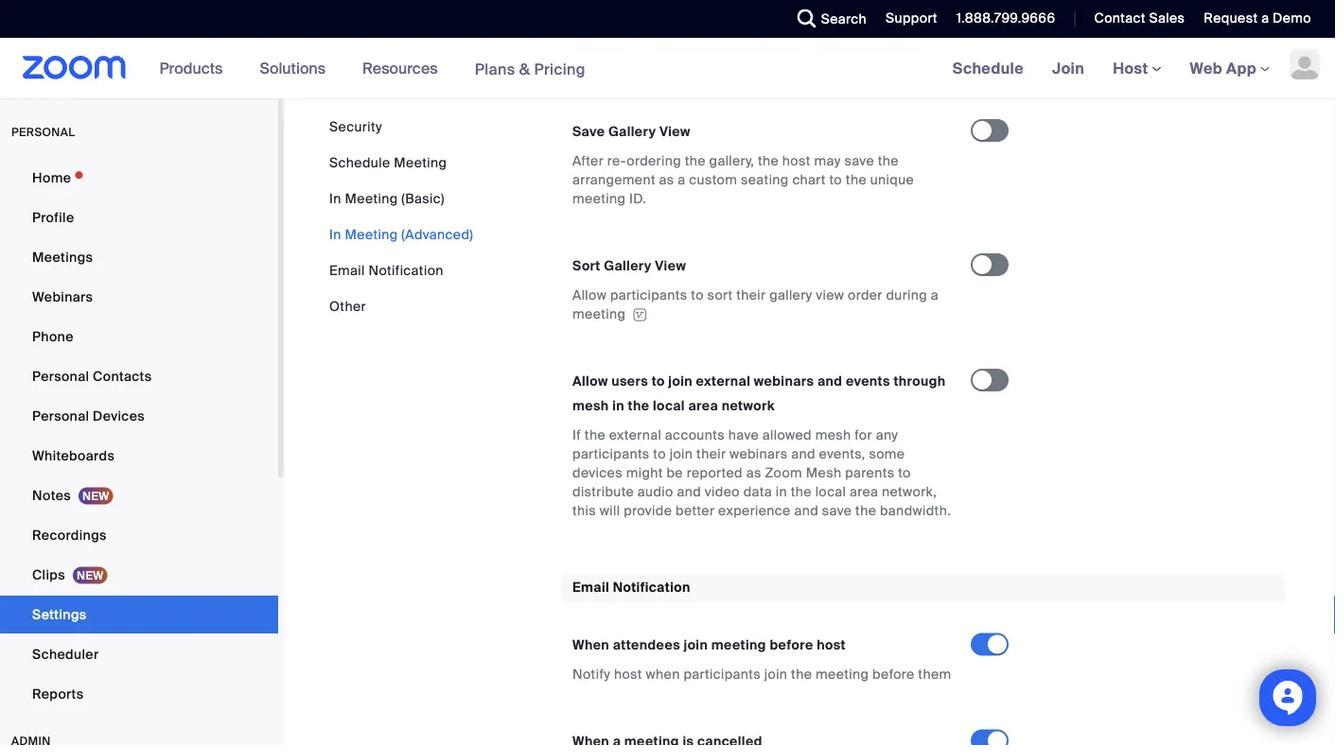 Task type: locate. For each thing, give the bounding box(es) containing it.
notification down 'in meeting (advanced)' link
[[369, 262, 444, 279]]

schedule meeting
[[329, 154, 447, 171]]

0 vertical spatial external
[[696, 373, 751, 390]]

webinars inside if the external accounts have allowed mesh for any participants to join their webinars and events, some devices might be reported as zoom mesh parents to distribute audio and video data in the local area network, this will provide better experience and save the bandwidth.
[[730, 446, 788, 463]]

this inside allows meeting participants to turn off all incoming video feeds on their screen (does not affect other participants' screens). to access this feature, click the view button at the top-right corner of your screen.
[[704, 37, 728, 54]]

webinars down have on the right bottom of page
[[730, 446, 788, 463]]

0 horizontal spatial host
[[614, 667, 643, 684]]

1.888.799.9666 button
[[943, 0, 1061, 38], [957, 9, 1056, 27]]

2 vertical spatial host
[[614, 667, 643, 684]]

a left custom
[[678, 171, 686, 189]]

as inside after re-ordering the gallery, the host may save the arrangement as a custom seating chart to the unique meeting id.
[[659, 171, 675, 189]]

0 vertical spatial view
[[660, 123, 691, 140]]

0 horizontal spatial before
[[770, 637, 814, 655]]

a right "during"
[[931, 287, 939, 304]]

0 vertical spatial in
[[329, 190, 342, 207]]

local down mesh
[[816, 484, 847, 501]]

join up be
[[670, 446, 693, 463]]

meeting down arrangement
[[573, 190, 626, 208]]

top-
[[597, 56, 625, 73]]

after re-ordering the gallery, the host may save the arrangement as a custom seating chart to the unique meeting id.
[[573, 152, 915, 208]]

during
[[886, 287, 928, 304]]

to
[[756, 0, 768, 16], [830, 171, 843, 189], [691, 287, 704, 304], [652, 373, 665, 390], [654, 446, 666, 463], [898, 465, 911, 482]]

web app
[[1190, 58, 1257, 78]]

2 horizontal spatial a
[[1262, 9, 1270, 27]]

1 vertical spatial their
[[737, 287, 766, 304]]

schedule down 1.888.799.9666
[[953, 58, 1024, 78]]

right
[[625, 56, 654, 73]]

0 vertical spatial before
[[770, 637, 814, 655]]

join
[[669, 373, 693, 390], [670, 446, 693, 463], [684, 637, 708, 655], [765, 667, 788, 684]]

screen.
[[751, 56, 799, 73]]

1 vertical spatial as
[[747, 465, 762, 482]]

0 vertical spatial notification
[[369, 262, 444, 279]]

as down ordering
[[659, 171, 675, 189]]

0 vertical spatial a
[[1262, 9, 1270, 27]]

allow inside allow participants to sort their gallery view order during a meeting
[[573, 287, 607, 304]]

meeting up notify host when participants join the meeting before them
[[712, 637, 767, 655]]

1 vertical spatial save
[[822, 503, 852, 520]]

and
[[818, 373, 843, 390], [792, 446, 816, 463], [677, 484, 702, 501], [795, 503, 819, 520]]

to inside allows meeting participants to turn off all incoming video feeds on their screen (does not affect other participants' screens). to access this feature, click the view button at the top-right corner of your screen.
[[756, 0, 768, 16]]

external up might
[[609, 427, 662, 444]]

order
[[848, 287, 883, 304]]

1 vertical spatial in
[[329, 226, 342, 243]]

events,
[[819, 446, 866, 463]]

join right attendees
[[684, 637, 708, 655]]

1 horizontal spatial area
[[850, 484, 879, 501]]

their right sort on the top right of page
[[737, 287, 766, 304]]

notify host when participants join the meeting before them
[[573, 667, 952, 684]]

view for sort gallery view
[[655, 257, 686, 275]]

gallery up the re- at the left top of the page
[[609, 123, 656, 140]]

1 vertical spatial in
[[776, 484, 788, 501]]

to up not
[[756, 0, 768, 16]]

reports link
[[0, 676, 278, 714]]

join right the users
[[669, 373, 693, 390]]

this
[[704, 37, 728, 54], [573, 503, 596, 520]]

participants inside if the external accounts have allowed mesh for any participants to join their webinars and events, some devices might be reported as zoom mesh parents to distribute audio and video data in the local area network, this will provide better experience and save the bandwidth.
[[573, 446, 650, 463]]

host up chart
[[783, 152, 811, 170]]

mesh up events,
[[816, 427, 852, 444]]

menu bar containing security
[[329, 117, 473, 316]]

1 horizontal spatial mesh
[[816, 427, 852, 444]]

1 horizontal spatial this
[[704, 37, 728, 54]]

0 vertical spatial email
[[329, 262, 365, 279]]

this left will
[[573, 503, 596, 520]]

2 horizontal spatial their
[[737, 287, 766, 304]]

1.888.799.9666 button right at at top right
[[943, 0, 1061, 38]]

meeting
[[618, 0, 671, 16], [573, 190, 626, 208], [573, 306, 626, 323], [712, 637, 767, 655], [816, 667, 869, 684]]

0 horizontal spatial as
[[659, 171, 675, 189]]

network
[[722, 397, 775, 415]]

email up other
[[329, 262, 365, 279]]

host down attendees
[[614, 667, 643, 684]]

0 horizontal spatial email notification
[[329, 262, 444, 279]]

1 vertical spatial gallery
[[604, 257, 652, 275]]

as inside if the external accounts have allowed mesh for any participants to join their webinars and events, some devices might be reported as zoom mesh parents to distribute audio and video data in the local area network, this will provide better experience and save the bandwidth.
[[747, 465, 762, 482]]

participants down when attendees join meeting before host
[[684, 667, 761, 684]]

after
[[573, 152, 604, 170]]

0 vertical spatial email notification
[[329, 262, 444, 279]]

external up network
[[696, 373, 751, 390]]

view up ordering
[[660, 123, 691, 140]]

participants up (does
[[675, 0, 752, 16]]

in
[[613, 397, 625, 415], [776, 484, 788, 501]]

meeting down the schedule meeting
[[345, 190, 398, 207]]

0 vertical spatial as
[[659, 171, 675, 189]]

phone link
[[0, 318, 278, 356]]

1 horizontal spatial notification
[[613, 580, 691, 597]]

to inside after re-ordering the gallery, the host may save the arrangement as a custom seating chart to the unique meeting id.
[[830, 171, 843, 189]]

meeting up (basic)
[[394, 154, 447, 171]]

meeting inside after re-ordering the gallery, the host may save the arrangement as a custom seating chart to the unique meeting id.
[[573, 190, 626, 208]]

mesh
[[573, 397, 609, 415], [816, 427, 852, 444]]

0 vertical spatial webinars
[[754, 373, 814, 390]]

their up to on the top left of page
[[632, 18, 662, 35]]

devices
[[93, 408, 145, 425]]

in inside if the external accounts have allowed mesh for any participants to join their webinars and events, some devices might be reported as zoom mesh parents to distribute audio and video data in the local area network, this will provide better experience and save the bandwidth.
[[776, 484, 788, 501]]

0 vertical spatial gallery
[[609, 123, 656, 140]]

schedule down security
[[329, 154, 390, 171]]

email notification
[[329, 262, 444, 279], [573, 580, 691, 597]]

join inside allow users to join external webinars and events through mesh in the local area network
[[669, 373, 693, 390]]

0 horizontal spatial video
[[705, 484, 740, 501]]

any
[[876, 427, 899, 444]]

save gallery view
[[573, 123, 691, 140]]

local inside if the external accounts have allowed mesh for any participants to join their webinars and events, some devices might be reported as zoom mesh parents to distribute audio and video data in the local area network, this will provide better experience and save the bandwidth.
[[816, 484, 847, 501]]

1 vertical spatial notification
[[613, 580, 691, 597]]

their inside allows meeting participants to turn off all incoming video feeds on their screen (does not affect other participants' screens). to access this feature, click the view button at the top-right corner of your screen.
[[632, 18, 662, 35]]

in for in meeting (advanced)
[[329, 226, 342, 243]]

1 vertical spatial webinars
[[730, 446, 788, 463]]

webinars up network
[[754, 373, 814, 390]]

1 horizontal spatial their
[[697, 446, 726, 463]]

view
[[842, 37, 870, 54], [816, 287, 845, 304]]

video up the "participants'" at the right top of page
[[904, 0, 939, 16]]

meeting up email notification link
[[345, 226, 398, 243]]

participants up support version for sort gallery view icon
[[611, 287, 688, 304]]

plans
[[475, 59, 515, 79]]

gallery for sort
[[604, 257, 652, 275]]

0 vertical spatial this
[[704, 37, 728, 54]]

meeting up on
[[618, 0, 671, 16]]

in meeting (basic)
[[329, 190, 445, 207]]

view down other at the right
[[842, 37, 870, 54]]

in down the schedule meeting
[[329, 190, 342, 207]]

allow for allow participants to sort their gallery view order during a meeting
[[573, 287, 607, 304]]

webinars
[[754, 373, 814, 390], [730, 446, 788, 463]]

profile picture image
[[1290, 49, 1321, 80]]

external inside allow users to join external webinars and events through mesh in the local area network
[[696, 373, 751, 390]]

1 allow from the top
[[573, 287, 607, 304]]

1 horizontal spatial a
[[931, 287, 939, 304]]

bandwidth.
[[880, 503, 952, 520]]

save right may
[[845, 152, 875, 170]]

when
[[573, 637, 610, 655]]

a left demo
[[1262, 9, 1270, 27]]

products
[[160, 58, 223, 78]]

0 vertical spatial local
[[653, 397, 685, 415]]

notification up attendees
[[613, 580, 691, 597]]

2 in from the top
[[329, 226, 342, 243]]

1 vertical spatial video
[[705, 484, 740, 501]]

0 horizontal spatial a
[[678, 171, 686, 189]]

1 vertical spatial email
[[573, 580, 610, 597]]

0 vertical spatial mesh
[[573, 397, 609, 415]]

unique
[[871, 171, 915, 189]]

corner
[[658, 56, 700, 73]]

0 vertical spatial view
[[842, 37, 870, 54]]

2 personal from the top
[[32, 408, 89, 425]]

0 vertical spatial in
[[613, 397, 625, 415]]

experience
[[719, 503, 791, 520]]

1 vertical spatial host
[[817, 637, 846, 655]]

meeting left support version for sort gallery view icon
[[573, 306, 626, 323]]

personal down phone at the left
[[32, 368, 89, 385]]

their up "reported"
[[697, 446, 726, 463]]

webinars inside allow users to join external webinars and events through mesh in the local area network
[[754, 373, 814, 390]]

view right sort
[[655, 257, 686, 275]]

1 horizontal spatial external
[[696, 373, 751, 390]]

host inside after re-ordering the gallery, the host may save the arrangement as a custom seating chart to the unique meeting id.
[[783, 152, 811, 170]]

before up notify host when participants join the meeting before them
[[770, 637, 814, 655]]

before left them
[[873, 667, 915, 684]]

menu bar
[[329, 117, 473, 316]]

view inside allow participants to sort their gallery view order during a meeting
[[816, 287, 845, 304]]

other
[[329, 298, 366, 315]]

schedule inside menu bar
[[329, 154, 390, 171]]

1 vertical spatial personal
[[32, 408, 89, 425]]

gallery for save
[[609, 123, 656, 140]]

1 horizontal spatial as
[[747, 465, 762, 482]]

view left order
[[816, 287, 845, 304]]

allow left the users
[[573, 373, 608, 390]]

and up better
[[677, 484, 702, 501]]

1 vertical spatial allow
[[573, 373, 608, 390]]

0 horizontal spatial in
[[613, 397, 625, 415]]

0 horizontal spatial mesh
[[573, 397, 609, 415]]

0 horizontal spatial area
[[689, 397, 719, 415]]

0 vertical spatial schedule
[[953, 58, 1024, 78]]

allow users to join external webinars and events through mesh in the local area network
[[573, 373, 946, 415]]

scheduler link
[[0, 636, 278, 674]]

in down zoom
[[776, 484, 788, 501]]

for
[[855, 427, 873, 444]]

allow down sort
[[573, 287, 607, 304]]

0 horizontal spatial email
[[329, 262, 365, 279]]

personal up whiteboards
[[32, 408, 89, 425]]

join down when attendees join meeting before host
[[765, 667, 788, 684]]

button
[[874, 37, 916, 54]]

support link
[[872, 0, 943, 38], [886, 9, 938, 27]]

and down mesh
[[795, 503, 819, 520]]

1 vertical spatial view
[[655, 257, 686, 275]]

allows
[[573, 0, 614, 16]]

0 horizontal spatial local
[[653, 397, 685, 415]]

allow inside allow users to join external webinars and events through mesh in the local area network
[[573, 373, 608, 390]]

2 vertical spatial meeting
[[345, 226, 398, 243]]

1 vertical spatial schedule
[[329, 154, 390, 171]]

schedule inside meetings navigation
[[953, 58, 1024, 78]]

1 horizontal spatial in
[[776, 484, 788, 501]]

of
[[704, 56, 717, 73]]

local
[[653, 397, 685, 415], [816, 484, 847, 501]]

1.888.799.9666 button up "schedule" link
[[957, 9, 1056, 27]]

2 vertical spatial their
[[697, 446, 726, 463]]

local up the accounts
[[653, 397, 685, 415]]

them
[[919, 667, 952, 684]]

0 horizontal spatial this
[[573, 503, 596, 520]]

0 vertical spatial area
[[689, 397, 719, 415]]

parents
[[846, 465, 895, 482]]

1 vertical spatial mesh
[[816, 427, 852, 444]]

2 vertical spatial a
[[931, 287, 939, 304]]

0 vertical spatial personal
[[32, 368, 89, 385]]

email up when
[[573, 580, 610, 597]]

might
[[626, 465, 663, 482]]

area
[[689, 397, 719, 415], [850, 484, 879, 501]]

the
[[817, 37, 838, 54], [573, 56, 594, 73], [685, 152, 706, 170], [758, 152, 779, 170], [878, 152, 899, 170], [846, 171, 867, 189], [628, 397, 650, 415], [585, 427, 606, 444], [791, 484, 812, 501], [856, 503, 877, 520], [791, 667, 812, 684]]

0 vertical spatial video
[[904, 0, 939, 16]]

1 personal from the top
[[32, 368, 89, 385]]

users
[[612, 373, 649, 390]]

1 vertical spatial view
[[816, 287, 845, 304]]

email notification down 'in meeting (advanced)' link
[[329, 262, 444, 279]]

1 vertical spatial local
[[816, 484, 847, 501]]

1 vertical spatial before
[[873, 667, 915, 684]]

1 vertical spatial a
[[678, 171, 686, 189]]

1 horizontal spatial video
[[904, 0, 939, 16]]

1 vertical spatial external
[[609, 427, 662, 444]]

security link
[[329, 118, 382, 135]]

events
[[846, 373, 891, 390]]

2 allow from the top
[[573, 373, 608, 390]]

to left sort on the top right of page
[[691, 287, 704, 304]]

meetings navigation
[[939, 38, 1336, 100]]

this up of
[[704, 37, 728, 54]]

in up email notification link
[[329, 226, 342, 243]]

to down may
[[830, 171, 843, 189]]

in meeting (advanced) link
[[329, 226, 473, 243]]

phone
[[32, 328, 74, 346]]

webinars link
[[0, 278, 278, 316]]

video down "reported"
[[705, 484, 740, 501]]

join link
[[1039, 38, 1099, 98]]

0 vertical spatial their
[[632, 18, 662, 35]]

save down mesh
[[822, 503, 852, 520]]

participants up the devices
[[573, 446, 650, 463]]

0 vertical spatial meeting
[[394, 154, 447, 171]]

whiteboards
[[32, 447, 115, 465]]

1 vertical spatial this
[[573, 503, 596, 520]]

1 horizontal spatial schedule
[[953, 58, 1024, 78]]

mesh up if
[[573, 397, 609, 415]]

plans & pricing
[[475, 59, 586, 79]]

profile
[[32, 209, 74, 226]]

email notification up attendees
[[573, 580, 691, 597]]

allow for allow users to join external webinars and events through mesh in the local area network
[[573, 373, 608, 390]]

if
[[573, 427, 581, 444]]

1 in from the top
[[329, 190, 342, 207]]

0 vertical spatial save
[[845, 152, 875, 170]]

in
[[329, 190, 342, 207], [329, 226, 342, 243]]

clips
[[32, 567, 65, 584]]

some
[[869, 446, 905, 463]]

host up notify host when participants join the meeting before them
[[817, 637, 846, 655]]

meeting inside allows meeting participants to turn off all incoming video feeds on their screen (does not affect other participants' screens). to access this feature, click the view button at the top-right corner of your screen.
[[618, 0, 671, 16]]

other link
[[329, 298, 366, 315]]

zoom logo image
[[23, 56, 126, 80]]

notification inside menu bar
[[369, 262, 444, 279]]

0 horizontal spatial notification
[[369, 262, 444, 279]]

area up the accounts
[[689, 397, 719, 415]]

0 vertical spatial host
[[783, 152, 811, 170]]

1 horizontal spatial local
[[816, 484, 847, 501]]

0 horizontal spatial external
[[609, 427, 662, 444]]

the inside allow users to join external webinars and events through mesh in the local area network
[[628, 397, 650, 415]]

at
[[919, 37, 932, 54]]

0 horizontal spatial their
[[632, 18, 662, 35]]

1 vertical spatial meeting
[[345, 190, 398, 207]]

area down parents
[[850, 484, 879, 501]]

their inside if the external accounts have allowed mesh for any participants to join their webinars and events, some devices might be reported as zoom mesh parents to distribute audio and video data in the local area network, this will provide better experience and save the bandwidth.
[[697, 446, 726, 463]]

banner
[[0, 38, 1336, 100]]

1 vertical spatial area
[[850, 484, 879, 501]]

the inside email notification element
[[791, 667, 812, 684]]

1 horizontal spatial email notification
[[573, 580, 691, 597]]

to right the users
[[652, 373, 665, 390]]

1 horizontal spatial host
[[783, 152, 811, 170]]

in down the users
[[613, 397, 625, 415]]

0 horizontal spatial schedule
[[329, 154, 390, 171]]

and left events in the right of the page
[[818, 373, 843, 390]]

personal for personal contacts
[[32, 368, 89, 385]]

meeting
[[394, 154, 447, 171], [345, 190, 398, 207], [345, 226, 398, 243]]

gallery right sort
[[604, 257, 652, 275]]

as up data
[[747, 465, 762, 482]]

meeting left them
[[816, 667, 869, 684]]

your
[[720, 56, 748, 73]]

0 vertical spatial allow
[[573, 287, 607, 304]]



Task type: vqa. For each thing, say whether or not it's contained in the screenshot.
middle their
yes



Task type: describe. For each thing, give the bounding box(es) containing it.
search
[[821, 10, 867, 27]]

area inside allow users to join external webinars and events through mesh in the local area network
[[689, 397, 719, 415]]

settings
[[32, 606, 87, 624]]

this inside if the external accounts have allowed mesh for any participants to join their webinars and events, some devices might be reported as zoom mesh parents to distribute audio and video data in the local area network, this will provide better experience and save the bandwidth.
[[573, 503, 596, 520]]

participants inside email notification element
[[684, 667, 761, 684]]

web app button
[[1190, 58, 1270, 78]]

allow participants to sort their gallery view order during a meeting application
[[573, 286, 954, 324]]

id.
[[630, 190, 647, 208]]

email notification link
[[329, 262, 444, 279]]

have
[[729, 427, 759, 444]]

video inside allows meeting participants to turn off all incoming video feeds on their screen (does not affect other participants' screens). to access this feature, click the view button at the top-right corner of your screen.
[[904, 0, 939, 16]]

save inside after re-ordering the gallery, the host may save the arrangement as a custom seating chart to the unique meeting id.
[[845, 152, 875, 170]]

1 horizontal spatial email
[[573, 580, 610, 597]]

be
[[667, 465, 683, 482]]

will
[[600, 503, 620, 520]]

host button
[[1113, 58, 1162, 78]]

personal
[[11, 125, 75, 140]]

video inside if the external accounts have allowed mesh for any participants to join their webinars and events, some devices might be reported as zoom mesh parents to distribute audio and video data in the local area network, this will provide better experience and save the bandwidth.
[[705, 484, 740, 501]]

support
[[886, 9, 938, 27]]

in meeting (advanced)
[[329, 226, 473, 243]]

view inside allows meeting participants to turn off all incoming video feeds on their screen (does not affect other participants' screens). to access this feature, click the view button at the top-right corner of your screen.
[[842, 37, 870, 54]]

personal contacts link
[[0, 358, 278, 396]]

distribute
[[573, 484, 634, 501]]

gallery
[[770, 287, 813, 304]]

clips link
[[0, 557, 278, 594]]

&
[[519, 59, 530, 79]]

through
[[894, 373, 946, 390]]

audio
[[638, 484, 674, 501]]

other
[[818, 18, 852, 35]]

their inside allow participants to sort their gallery view order during a meeting
[[737, 287, 766, 304]]

feeds
[[573, 18, 609, 35]]

meeting for (basic)
[[345, 190, 398, 207]]

area inside if the external accounts have allowed mesh for any participants to join their webinars and events, some devices might be reported as zoom mesh parents to distribute audio and video data in the local area network, this will provide better experience and save the bandwidth.
[[850, 484, 879, 501]]

meetings
[[32, 248, 93, 266]]

banner containing products
[[0, 38, 1336, 100]]

home link
[[0, 159, 278, 197]]

personal contacts
[[32, 368, 152, 385]]

app
[[1227, 58, 1257, 78]]

attendees
[[613, 637, 681, 655]]

1 horizontal spatial before
[[873, 667, 915, 684]]

turn
[[772, 0, 798, 16]]

notes link
[[0, 477, 278, 515]]

schedule link
[[939, 38, 1039, 98]]

join
[[1053, 58, 1085, 78]]

to up might
[[654, 446, 666, 463]]

solutions button
[[260, 38, 334, 98]]

contact sales
[[1095, 9, 1186, 27]]

better
[[676, 503, 715, 520]]

participants inside allows meeting participants to turn off all incoming video feeds on their screen (does not affect other participants' screens). to access this feature, click the view button at the top-right corner of your screen.
[[675, 0, 752, 16]]

arrangement
[[573, 171, 656, 189]]

products button
[[160, 38, 231, 98]]

mesh
[[806, 465, 842, 482]]

meetings link
[[0, 239, 278, 276]]

a inside after re-ordering the gallery, the host may save the arrangement as a custom seating chart to the unique meeting id.
[[678, 171, 686, 189]]

accounts
[[665, 427, 725, 444]]

whiteboards link
[[0, 437, 278, 475]]

meeting inside allow participants to sort their gallery view order during a meeting
[[573, 306, 626, 323]]

sort
[[573, 257, 601, 275]]

in inside allow users to join external webinars and events through mesh in the local area network
[[613, 397, 625, 415]]

request
[[1204, 9, 1258, 27]]

zoom
[[765, 465, 803, 482]]

to inside allow users to join external webinars and events through mesh in the local area network
[[652, 373, 665, 390]]

data
[[744, 484, 772, 501]]

ordering
[[627, 152, 682, 170]]

security
[[329, 118, 382, 135]]

search button
[[784, 0, 872, 38]]

recordings
[[32, 527, 107, 544]]

meeting for (advanced)
[[345, 226, 398, 243]]

access
[[654, 37, 700, 54]]

local inside allow users to join external webinars and events through mesh in the local area network
[[653, 397, 685, 415]]

email inside menu bar
[[329, 262, 365, 279]]

pricing
[[534, 59, 586, 79]]

and inside allow users to join external webinars and events through mesh in the local area network
[[818, 373, 843, 390]]

join inside if the external accounts have allowed mesh for any participants to join their webinars and events, some devices might be reported as zoom mesh parents to distribute audio and video data in the local area network, this will provide better experience and save the bandwidth.
[[670, 446, 693, 463]]

a inside allow participants to sort their gallery view order during a meeting
[[931, 287, 939, 304]]

screens).
[[573, 37, 632, 54]]

external inside if the external accounts have allowed mesh for any participants to join their webinars and events, some devices might be reported as zoom mesh parents to distribute audio and video data in the local area network, this will provide better experience and save the bandwidth.
[[609, 427, 662, 444]]

personal menu menu
[[0, 159, 278, 716]]

support version for sort gallery view image
[[631, 309, 650, 322]]

save
[[573, 123, 605, 140]]

affect
[[777, 18, 815, 35]]

incoming
[[841, 0, 900, 16]]

all
[[822, 0, 837, 16]]

demo
[[1273, 9, 1312, 27]]

re-
[[608, 152, 627, 170]]

contact
[[1095, 9, 1146, 27]]

to
[[635, 37, 650, 54]]

schedule for schedule meeting
[[329, 154, 390, 171]]

view for save gallery view
[[660, 123, 691, 140]]

to up network,
[[898, 465, 911, 482]]

provide
[[624, 503, 672, 520]]

contacts
[[93, 368, 152, 385]]

personal devices link
[[0, 398, 278, 435]]

may
[[815, 152, 841, 170]]

1 vertical spatial email notification
[[573, 580, 691, 597]]

webinars
[[32, 288, 93, 306]]

profile link
[[0, 199, 278, 237]]

schedule for schedule
[[953, 58, 1024, 78]]

email notification inside menu bar
[[329, 262, 444, 279]]

recordings link
[[0, 517, 278, 555]]

mesh inside allow users to join external webinars and events through mesh in the local area network
[[573, 397, 609, 415]]

scheduler
[[32, 646, 99, 664]]

personal devices
[[32, 408, 145, 425]]

off
[[801, 0, 819, 16]]

email notification element
[[561, 574, 1286, 746]]

in for in meeting (basic)
[[329, 190, 342, 207]]

2 horizontal spatial host
[[817, 637, 846, 655]]

feature,
[[731, 37, 780, 54]]

(does
[[714, 18, 749, 35]]

to inside allow participants to sort their gallery view order during a meeting
[[691, 287, 704, 304]]

seating
[[741, 171, 789, 189]]

participants inside allow participants to sort their gallery view order during a meeting
[[611, 287, 688, 304]]

product information navigation
[[145, 38, 600, 100]]

participants'
[[856, 18, 936, 35]]

personal for personal devices
[[32, 408, 89, 425]]

allow participants to sort their gallery view order during a meeting
[[573, 287, 939, 323]]

allows meeting participants to turn off all incoming video feeds on their screen (does not affect other participants' screens). to access this feature, click the view button at the top-right corner of your screen.
[[573, 0, 939, 73]]

mesh inside if the external accounts have allowed mesh for any participants to join their webinars and events, some devices might be reported as zoom mesh parents to distribute audio and video data in the local area network, this will provide better experience and save the bandwidth.
[[816, 427, 852, 444]]

if the external accounts have allowed mesh for any participants to join their webinars and events, some devices might be reported as zoom mesh parents to distribute audio and video data in the local area network, this will provide better experience and save the bandwidth.
[[573, 427, 952, 520]]

and down allowed
[[792, 446, 816, 463]]

web
[[1190, 58, 1223, 78]]

host
[[1113, 58, 1153, 78]]

save inside if the external accounts have allowed mesh for any participants to join their webinars and events, some devices might be reported as zoom mesh parents to distribute audio and video data in the local area network, this will provide better experience and save the bandwidth.
[[822, 503, 852, 520]]



